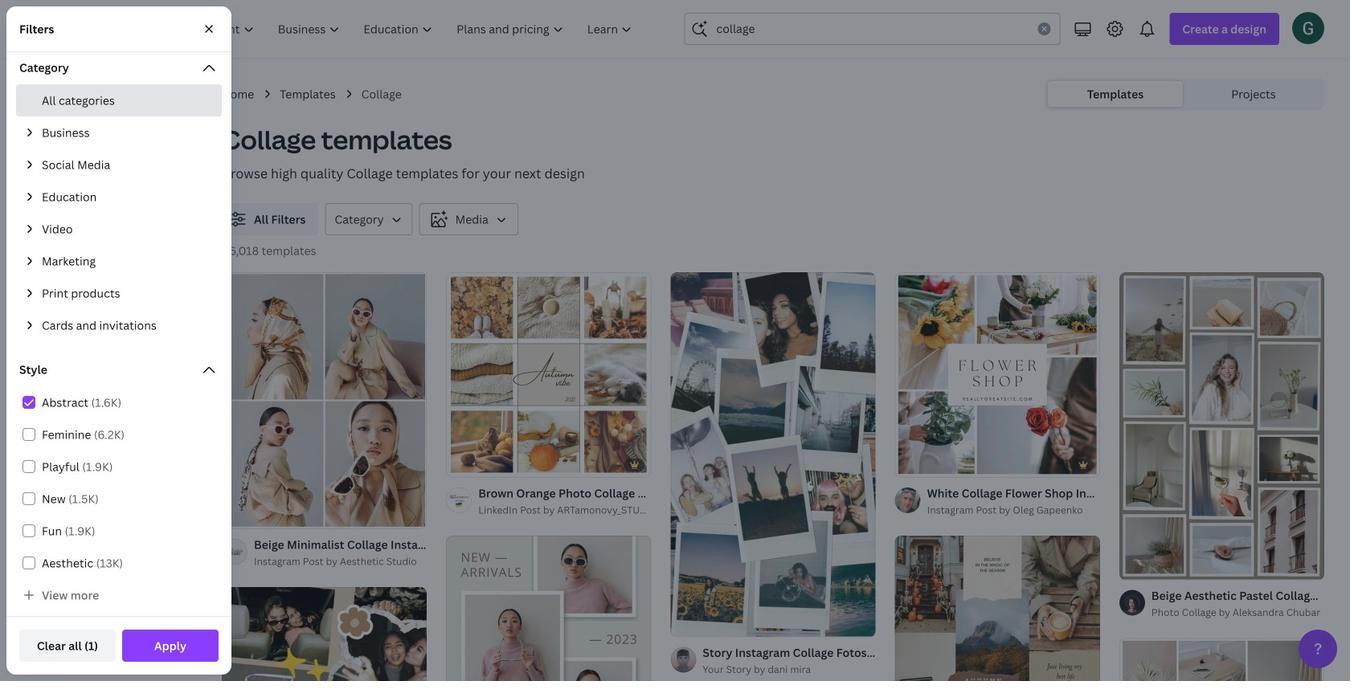 Task type: vqa. For each thing, say whether or not it's contained in the screenshot.
Brown Orange Photo Collage Autumn Vibes Linkedin Post
yes



Task type: describe. For each thing, give the bounding box(es) containing it.
beige aesthetic pastel collage memories moodboard portrait photo collage image
[[1120, 272, 1325, 580]]

brown orange photo collage autumn vibes linkedin post image
[[446, 273, 652, 478]]

beige minimalist collage instagram post image
[[222, 273, 427, 529]]



Task type: locate. For each thing, give the bounding box(es) containing it.
beige minimalist photo collage image
[[1120, 639, 1325, 682]]

None search field
[[685, 13, 1061, 45]]

brown vintage photo collage instagram story image
[[222, 588, 427, 682]]

white collage flower shop instagram post image
[[895, 273, 1101, 478]]

top level navigation element
[[142, 13, 646, 45]]

brown aesthetic photo collage autumn phone wallpaper image
[[895, 536, 1101, 682]]

story instagram collage fotos polaroid analógico aesthetic image
[[671, 273, 876, 637]]

list
[[16, 84, 222, 342]]

grey photo collage new arrivals instagram post image
[[446, 536, 652, 682]]



